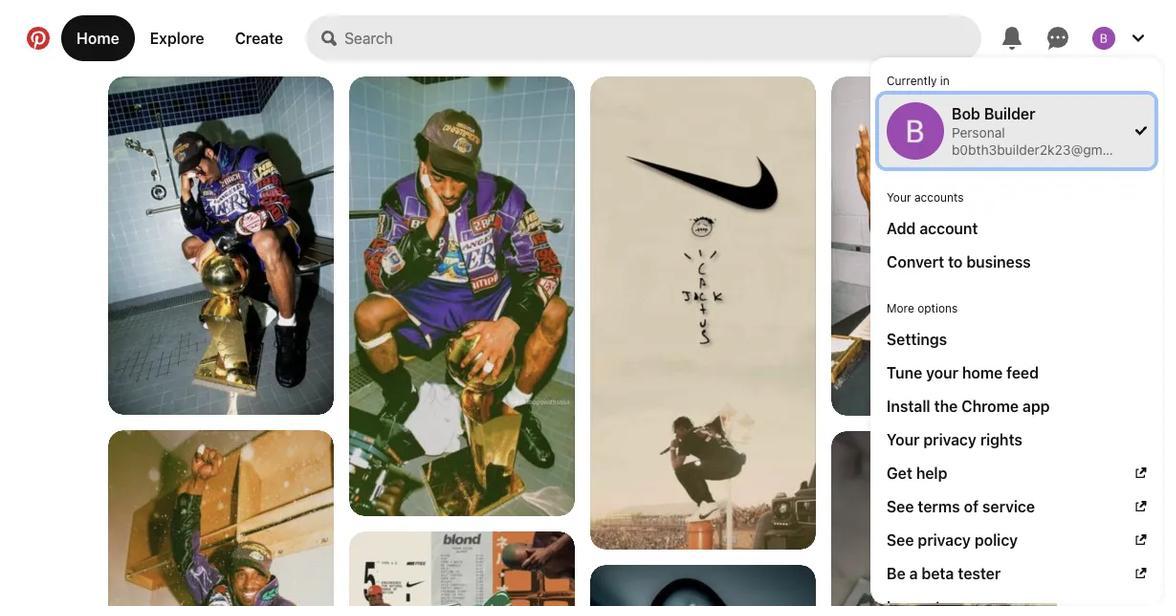 Task type: describe. For each thing, give the bounding box(es) containing it.
install
[[887, 397, 930, 415]]

more options element
[[879, 294, 1155, 607]]

bob builder menu item
[[879, 95, 1155, 167]]

convert
[[887, 253, 944, 271]]

tester
[[958, 564, 1001, 583]]

settings
[[887, 330, 947, 348]]

help
[[916, 464, 948, 482]]

create
[[235, 29, 283, 47]]

privacy for rights
[[924, 431, 977, 449]]

your accounts element
[[879, 183, 1155, 278]]

see terms of service link
[[887, 496, 1147, 518]]

bob
[[952, 104, 980, 122]]

bob builder personal
[[952, 104, 1036, 140]]

tune your home feed
[[887, 364, 1039, 382]]

feed
[[1007, 364, 1039, 382]]

see privacy policy link
[[887, 529, 1147, 551]]

settings link
[[887, 328, 1147, 350]]

add
[[887, 219, 916, 237]]

see for see terms of service
[[887, 497, 914, 516]]

your privacy rights link
[[887, 429, 1147, 451]]

more options
[[887, 301, 958, 315]]

of
[[964, 497, 979, 516]]

service
[[982, 497, 1035, 516]]

get help link
[[887, 462, 1147, 484]]

personal
[[952, 124, 1005, 140]]

terms
[[918, 497, 960, 516]]

get
[[887, 464, 913, 482]]

convert to business
[[887, 253, 1031, 271]]

your for your privacy rights
[[887, 431, 920, 449]]

tune
[[887, 364, 922, 382]]

add account
[[887, 219, 978, 237]]

search icon image
[[322, 31, 337, 46]]

your accounts
[[887, 190, 964, 204]]

home
[[962, 364, 1003, 382]]

policy
[[975, 531, 1018, 549]]



Task type: locate. For each thing, give the bounding box(es) containing it.
accounts
[[914, 190, 964, 204]]

explore link
[[135, 15, 220, 61]]

your
[[926, 364, 959, 382]]

your inside more options element
[[887, 431, 920, 449]]

1 see from the top
[[887, 497, 914, 516]]

1 vertical spatial see
[[887, 531, 914, 549]]

be a beta tester
[[887, 564, 1001, 583]]

1 vertical spatial your
[[887, 431, 920, 449]]

a
[[909, 564, 918, 583]]

to
[[948, 253, 963, 271]]

1 your from the top
[[887, 190, 911, 204]]

your for your accounts
[[887, 190, 911, 204]]

builder
[[984, 104, 1036, 122]]

more
[[887, 301, 914, 315]]

chrome
[[962, 397, 1019, 415]]

privacy
[[924, 431, 977, 449], [918, 531, 971, 549]]

see privacy policy
[[887, 531, 1018, 549]]

your privacy rights
[[887, 431, 1023, 449]]

bob builder image
[[1093, 27, 1115, 50]]

privacy down the
[[924, 431, 977, 449]]

home link
[[61, 15, 135, 61]]

app
[[1023, 397, 1050, 415]]

see down get
[[887, 497, 914, 516]]

selected item image
[[1136, 125, 1147, 137]]

options
[[918, 301, 958, 315]]

create link
[[220, 15, 299, 61]]

currently
[[887, 74, 937, 87]]

currently in element
[[879, 66, 1155, 167]]

home
[[77, 29, 119, 47]]

your
[[887, 190, 911, 204], [887, 431, 920, 449]]

this contains an image of: image
[[108, 77, 334, 415], [349, 77, 575, 517], [831, 77, 1057, 418], [108, 431, 334, 607], [349, 532, 575, 607], [590, 565, 816, 607]]

0 vertical spatial privacy
[[924, 431, 977, 449]]

privacy for policy
[[918, 531, 971, 549]]

be
[[887, 564, 906, 583]]

list
[[0, 77, 1165, 607]]

see
[[887, 497, 914, 516], [887, 531, 914, 549]]

Search text field
[[345, 15, 982, 61]]

your up get
[[887, 431, 920, 449]]

be a beta tester link
[[887, 563, 1147, 585]]

in
[[940, 74, 950, 87]]

tune your home feed link
[[887, 362, 1147, 384]]

get help
[[887, 464, 948, 482]]

the
[[934, 397, 958, 415]]

2 see from the top
[[887, 531, 914, 549]]

business
[[967, 253, 1031, 271]]

see for see privacy policy
[[887, 531, 914, 549]]

this contains an image of: wallpaper cactus jack 🌵🔥 image
[[590, 77, 816, 607]]

0 vertical spatial see
[[887, 497, 914, 516]]

currently in
[[887, 74, 950, 87]]

privacy up be a beta tester
[[918, 531, 971, 549]]

account
[[920, 219, 978, 237]]

your up add
[[887, 190, 911, 204]]

2 your from the top
[[887, 431, 920, 449]]

install the chrome app
[[887, 397, 1050, 415]]

1 vertical spatial privacy
[[918, 531, 971, 549]]

beta
[[922, 564, 954, 583]]

0 vertical spatial your
[[887, 190, 911, 204]]

rights
[[980, 431, 1023, 449]]

explore
[[150, 29, 204, 47]]

see up be
[[887, 531, 914, 549]]

see terms of service
[[887, 497, 1035, 516]]



Task type: vqa. For each thing, say whether or not it's contained in the screenshot.
This contains an image of:
yes



